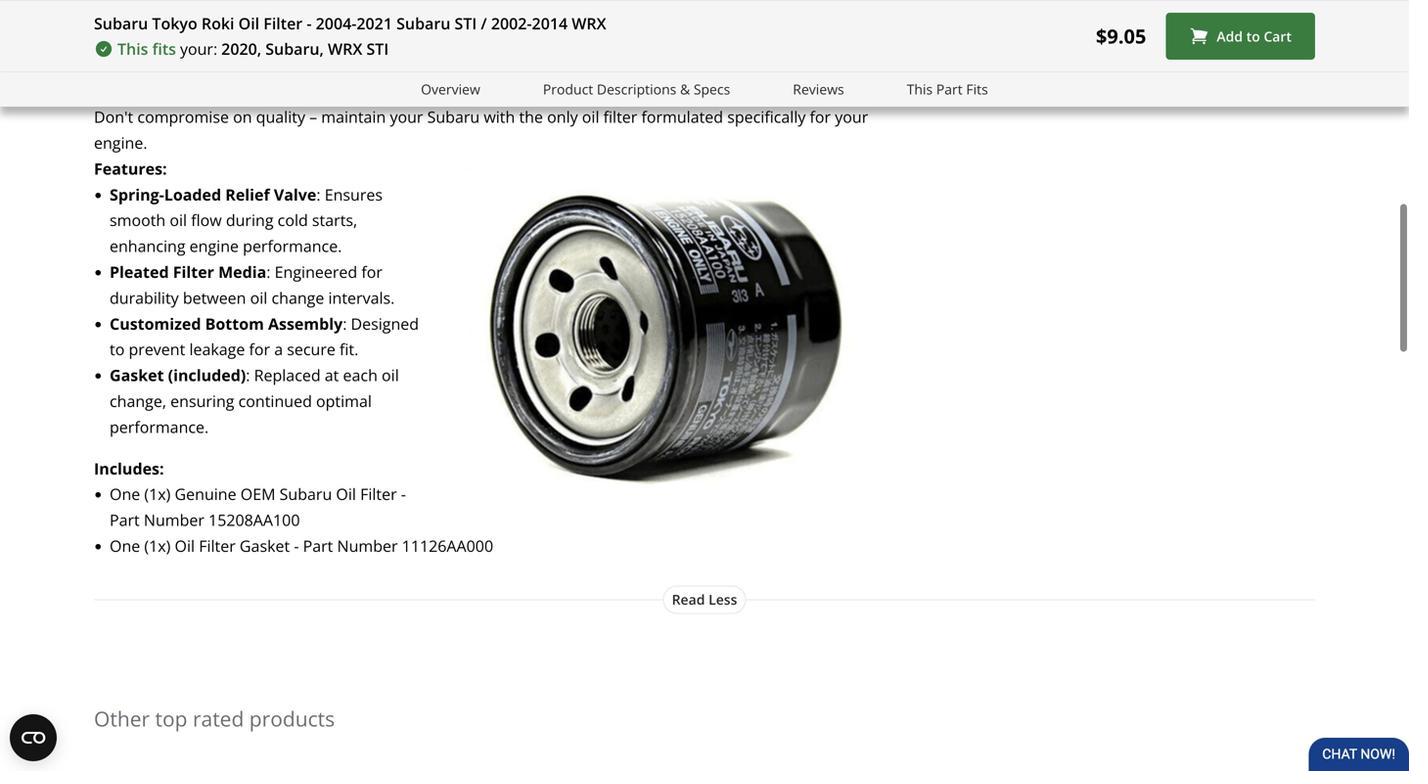 Task type: locate. For each thing, give the bounding box(es) containing it.
number
[[144, 510, 205, 531], [337, 536, 398, 557]]

: left engineered at the left
[[267, 261, 271, 282]]

sti down 2021
[[367, 38, 389, 59]]

: for spring-loaded relief valve
[[317, 184, 321, 205]]

valve
[[274, 184, 317, 205]]

1 one from the top
[[110, 484, 140, 505]]

0 vertical spatial oil
[[239, 13, 260, 34]]

: up continued
[[246, 365, 250, 386]]

gasket down 15208aa100
[[240, 536, 290, 557]]

2 horizontal spatial oil
[[382, 365, 399, 386]]

1 horizontal spatial performance.
[[243, 236, 342, 257]]

oil
[[239, 13, 260, 34], [336, 484, 356, 505], [175, 536, 195, 557]]

: inside the : replaced at each oil change, ensuring continued optimal performance.
[[246, 365, 250, 386]]

product
[[543, 80, 594, 98]]

: inside : engineered for durability between oil change intervals.
[[267, 261, 271, 282]]

performance.
[[243, 236, 342, 257], [110, 417, 209, 438]]

1 vertical spatial one
[[110, 536, 140, 557]]

overview link
[[421, 78, 481, 101]]

to left prevent
[[110, 339, 125, 360]]

this part fits link
[[907, 78, 989, 101]]

oil right oem at the bottom left of the page
[[336, 484, 356, 505]]

2 horizontal spatial subaru
[[397, 13, 451, 34]]

: inside : ensures smooth oil flow during cold starts, enhancing engine performance.
[[317, 184, 321, 205]]

fits
[[967, 80, 989, 98]]

1 vertical spatial to
[[110, 339, 125, 360]]

filter
[[264, 13, 303, 34], [173, 261, 214, 282], [360, 484, 397, 505], [199, 536, 236, 557]]

0 horizontal spatial oil
[[170, 210, 187, 231]]

performance. down cold
[[243, 236, 342, 257]]

: ensures smooth oil flow during cold starts, enhancing engine performance.
[[110, 184, 383, 257]]

1 horizontal spatial gasket
[[240, 536, 290, 557]]

11126aa000
[[402, 536, 494, 557]]

number down genuine
[[144, 510, 205, 531]]

1 vertical spatial oil
[[336, 484, 356, 505]]

for
[[362, 261, 383, 282], [249, 339, 270, 360]]

leakage
[[189, 339, 245, 360]]

0 horizontal spatial to
[[110, 339, 125, 360]]

subaru,
[[266, 38, 324, 59]]

subaru right oem at the bottom left of the page
[[280, 484, 332, 505]]

ensures
[[325, 184, 383, 205]]

pleated filter media
[[110, 261, 267, 282]]

for inside : engineered for durability between oil change intervals.
[[362, 261, 383, 282]]

performance. inside the : replaced at each oil change, ensuring continued optimal performance.
[[110, 417, 209, 438]]

0 vertical spatial for
[[362, 261, 383, 282]]

0 horizontal spatial performance.
[[110, 417, 209, 438]]

0 vertical spatial -
[[307, 13, 312, 34]]

for inside : designed to prevent leakage for a secure fit.
[[249, 339, 270, 360]]

0 vertical spatial number
[[144, 510, 205, 531]]

1 horizontal spatial part
[[303, 536, 333, 557]]

0 vertical spatial wrx
[[572, 13, 607, 34]]

product descriptions & specs
[[543, 80, 731, 98]]

to inside : designed to prevent leakage for a secure fit.
[[110, 339, 125, 360]]

read less
[[672, 591, 738, 609]]

oil left flow in the left of the page
[[170, 210, 187, 231]]

change,
[[110, 391, 166, 412]]

oil up this fits your: 2020, subaru, wrx sti on the top left of page
[[239, 13, 260, 34]]

oil inside : engineered for durability between oil change intervals.
[[250, 287, 268, 308]]

0 vertical spatial sti
[[455, 13, 477, 34]]

subaru right 2021
[[397, 13, 451, 34]]

1 vertical spatial -
[[401, 484, 406, 505]]

(1x)
[[144, 484, 171, 505], [144, 536, 171, 557]]

number left 11126aa000
[[337, 536, 398, 557]]

sti
[[455, 13, 477, 34], [367, 38, 389, 59]]

performance. down change,
[[110, 417, 209, 438]]

fit.
[[340, 339, 359, 360]]

2 vertical spatial oil
[[175, 536, 195, 557]]

1 vertical spatial gasket
[[240, 536, 290, 557]]

subaru left "tokyo"
[[94, 13, 148, 34]]

oil down the media
[[250, 287, 268, 308]]

for left the a
[[249, 339, 270, 360]]

- left 2004-
[[307, 13, 312, 34]]

to
[[1247, 27, 1261, 45], [110, 339, 125, 360]]

tokyo
[[152, 13, 197, 34]]

sti left /
[[455, 13, 477, 34]]

1 horizontal spatial this
[[907, 80, 933, 98]]

0 vertical spatial this
[[117, 38, 148, 59]]

this for this part fits
[[907, 80, 933, 98]]

media
[[218, 261, 267, 282]]

0 vertical spatial gasket
[[110, 365, 164, 386]]

0 horizontal spatial oil
[[175, 536, 195, 557]]

part
[[937, 80, 963, 98], [110, 510, 140, 531], [303, 536, 333, 557]]

wrx down subaru tokyo roki oil filter - 2004-2021 subaru sti / 2002-2014 wrx
[[328, 38, 363, 59]]

1 vertical spatial this
[[907, 80, 933, 98]]

: for customized bottom assembly
[[343, 313, 347, 334]]

oil down genuine
[[175, 536, 195, 557]]

bottom
[[205, 313, 264, 334]]

2 horizontal spatial -
[[401, 484, 406, 505]]

smooth
[[110, 210, 166, 231]]

1 vertical spatial for
[[249, 339, 270, 360]]

1 horizontal spatial sti
[[455, 13, 477, 34]]

1 horizontal spatial subaru
[[280, 484, 332, 505]]

engineered
[[275, 261, 358, 282]]

: up starts,
[[317, 184, 321, 205]]

2 horizontal spatial oil
[[336, 484, 356, 505]]

open widget image
[[10, 715, 57, 762]]

top
[[155, 705, 187, 733]]

for up intervals.
[[362, 261, 383, 282]]

1 horizontal spatial to
[[1247, 27, 1261, 45]]

1 horizontal spatial number
[[337, 536, 398, 557]]

gasket up change,
[[110, 365, 164, 386]]

one
[[110, 484, 140, 505], [110, 536, 140, 557]]

gasket
[[110, 365, 164, 386], [240, 536, 290, 557]]

1 vertical spatial part
[[110, 510, 140, 531]]

optimal
[[316, 391, 372, 412]]

0 vertical spatial part
[[937, 80, 963, 98]]

0 horizontal spatial wrx
[[328, 38, 363, 59]]

spring-loaded relief valve
[[110, 184, 317, 205]]

: up fit.
[[343, 313, 347, 334]]

&
[[680, 80, 690, 98]]

0 vertical spatial one
[[110, 484, 140, 505]]

loaded
[[164, 184, 221, 205]]

subaru
[[94, 13, 148, 34], [397, 13, 451, 34], [280, 484, 332, 505]]

0 horizontal spatial -
[[294, 536, 299, 557]]

oil right each
[[382, 365, 399, 386]]

1 horizontal spatial for
[[362, 261, 383, 282]]

enhancing
[[110, 236, 186, 257]]

1 vertical spatial performance.
[[110, 417, 209, 438]]

(included)
[[168, 365, 246, 386]]

2 vertical spatial part
[[303, 536, 333, 557]]

: for gasket (included)
[[246, 365, 250, 386]]

- up 11126aa000
[[401, 484, 406, 505]]

1 vertical spatial oil
[[250, 287, 268, 308]]

wrx
[[572, 13, 607, 34], [328, 38, 363, 59]]

add to cart
[[1217, 27, 1292, 45]]

cart
[[1264, 27, 1292, 45]]

flow
[[191, 210, 222, 231]]

to right add
[[1247, 27, 1261, 45]]

less
[[709, 591, 738, 609]]

reviews link
[[793, 78, 845, 101]]

this
[[117, 38, 148, 59], [907, 80, 933, 98]]

1 vertical spatial (1x)
[[144, 536, 171, 557]]

at
[[325, 365, 339, 386]]

oil inside the : replaced at each oil change, ensuring continued optimal performance.
[[382, 365, 399, 386]]

0 vertical spatial oil
[[170, 210, 187, 231]]

includes:
[[94, 458, 164, 479]]

0 horizontal spatial sti
[[367, 38, 389, 59]]

reviews
[[793, 80, 845, 98]]

/
[[481, 13, 487, 34]]

:
[[317, 184, 321, 205], [267, 261, 271, 282], [343, 313, 347, 334], [246, 365, 250, 386]]

a
[[274, 339, 283, 360]]

-
[[307, 13, 312, 34], [401, 484, 406, 505], [294, 536, 299, 557]]

engine
[[190, 236, 239, 257]]

gasket inside includes: one (1x) genuine oem subaru oil filter - part number 15208aa100 one (1x) oil filter gasket - part number 11126aa000
[[240, 536, 290, 557]]

1 horizontal spatial oil
[[250, 287, 268, 308]]

roki
[[202, 13, 234, 34]]

gasket (included)
[[110, 365, 246, 386]]

: designed to prevent leakage for a secure fit.
[[110, 313, 419, 360]]

2 vertical spatial oil
[[382, 365, 399, 386]]

0 vertical spatial to
[[1247, 27, 1261, 45]]

0 horizontal spatial this
[[117, 38, 148, 59]]

oil
[[170, 210, 187, 231], [250, 287, 268, 308], [382, 365, 399, 386]]

wrx right 2014
[[572, 13, 607, 34]]

overview
[[421, 80, 481, 98]]

assembly
[[268, 313, 343, 334]]

genuine
[[175, 484, 237, 505]]

0 horizontal spatial for
[[249, 339, 270, 360]]

0 vertical spatial performance.
[[243, 236, 342, 257]]

- down 15208aa100
[[294, 536, 299, 557]]

: inside : designed to prevent leakage for a secure fit.
[[343, 313, 347, 334]]

0 vertical spatial (1x)
[[144, 484, 171, 505]]



Task type: vqa. For each thing, say whether or not it's contained in the screenshot.
The Write
no



Task type: describe. For each thing, give the bounding box(es) containing it.
0 horizontal spatial subaru
[[94, 13, 148, 34]]

1 vertical spatial number
[[337, 536, 398, 557]]

1 horizontal spatial -
[[307, 13, 312, 34]]

oem
[[241, 484, 276, 505]]

ensuring
[[170, 391, 234, 412]]

specs
[[694, 80, 731, 98]]

2 one from the top
[[110, 536, 140, 557]]

designed
[[351, 313, 419, 334]]

performance. inside : ensures smooth oil flow during cold starts, enhancing engine performance.
[[243, 236, 342, 257]]

features:
[[94, 158, 167, 179]]

your:
[[180, 38, 218, 59]]

: for pleated filter media
[[267, 261, 271, 282]]

fits
[[152, 38, 176, 59]]

customized
[[110, 313, 201, 334]]

relief
[[225, 184, 270, 205]]

0 horizontal spatial number
[[144, 510, 205, 531]]

2004-
[[316, 13, 357, 34]]

1 vertical spatial sti
[[367, 38, 389, 59]]

2 (1x) from the top
[[144, 536, 171, 557]]

subaru inside includes: one (1x) genuine oem subaru oil filter - part number 15208aa100 one (1x) oil filter gasket - part number 11126aa000
[[280, 484, 332, 505]]

1 vertical spatial wrx
[[328, 38, 363, 59]]

: replaced at each oil change, ensuring continued optimal performance.
[[110, 365, 399, 438]]

prevent
[[129, 339, 185, 360]]

products
[[249, 705, 335, 733]]

each
[[343, 365, 378, 386]]

0 horizontal spatial gasket
[[110, 365, 164, 386]]

durability
[[110, 287, 179, 308]]

pleated
[[110, 261, 169, 282]]

includes: one (1x) genuine oem subaru oil filter - part number 15208aa100 one (1x) oil filter gasket - part number 11126aa000
[[94, 458, 494, 557]]

spring-
[[110, 184, 164, 205]]

customized bottom assembly
[[110, 313, 343, 334]]

other top rated products
[[94, 705, 335, 733]]

add to cart button
[[1166, 13, 1316, 60]]

replaced
[[254, 365, 321, 386]]

2021
[[357, 13, 393, 34]]

2 horizontal spatial part
[[937, 80, 963, 98]]

2002-
[[491, 13, 532, 34]]

continued
[[239, 391, 312, 412]]

1 (1x) from the top
[[144, 484, 171, 505]]

0 horizontal spatial part
[[110, 510, 140, 531]]

this part fits
[[907, 80, 989, 98]]

: engineered for durability between oil change intervals.
[[110, 261, 395, 308]]

starts,
[[312, 210, 358, 231]]

2020,
[[221, 38, 262, 59]]

during
[[226, 210, 274, 231]]

this fits your: 2020, subaru, wrx sti
[[117, 38, 389, 59]]

add
[[1217, 27, 1243, 45]]

1 horizontal spatial wrx
[[572, 13, 607, 34]]

this for this fits your: 2020, subaru, wrx sti
[[117, 38, 148, 59]]

$9.05
[[1096, 23, 1147, 49]]

change
[[272, 287, 324, 308]]

to inside button
[[1247, 27, 1261, 45]]

15208aa100
[[209, 510, 300, 531]]

read
[[672, 591, 705, 609]]

intervals.
[[328, 287, 395, 308]]

between
[[183, 287, 246, 308]]

descriptions
[[597, 80, 677, 98]]

1 horizontal spatial oil
[[239, 13, 260, 34]]

oil inside : ensures smooth oil flow during cold starts, enhancing engine performance.
[[170, 210, 187, 231]]

2 vertical spatial -
[[294, 536, 299, 557]]

2014
[[532, 13, 568, 34]]

secure
[[287, 339, 336, 360]]

rated
[[193, 705, 244, 733]]

cold
[[278, 210, 308, 231]]

product descriptions & specs link
[[543, 78, 731, 101]]

subaru tokyo roki oil filter - 2004-2021 subaru sti / 2002-2014 wrx
[[94, 13, 607, 34]]

other
[[94, 705, 150, 733]]



